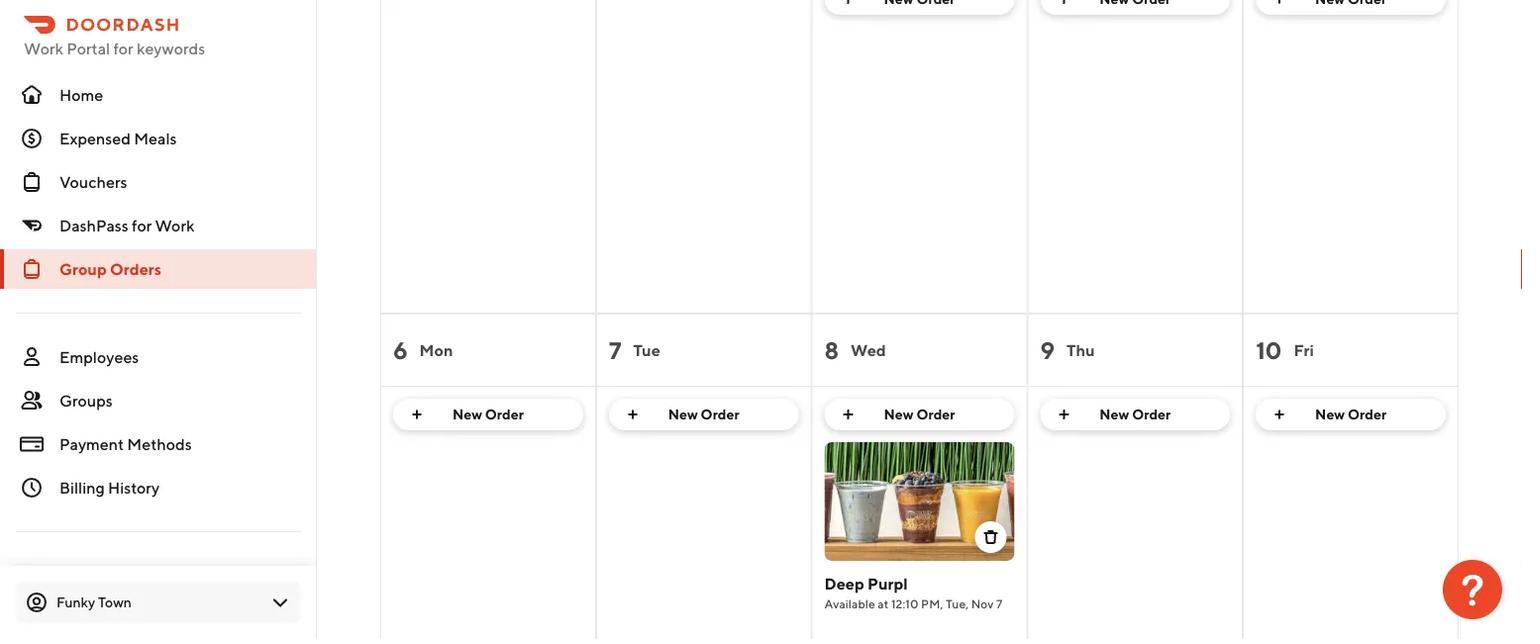 Task type: vqa. For each thing, say whether or not it's contained in the screenshot.
90210 Popup Button
no



Task type: locate. For each thing, give the bounding box(es) containing it.
for up orders
[[132, 216, 152, 235]]

new order button down fri
[[1256, 399, 1446, 431]]

1 vertical spatial work
[[155, 216, 195, 235]]

pm,
[[921, 597, 943, 611]]

1 order from the left
[[485, 407, 524, 423]]

1 vertical spatial for
[[132, 216, 152, 235]]

order for 10
[[1348, 407, 1386, 423]]

1 new from the left
[[452, 407, 482, 423]]

3 new order from the left
[[884, 407, 955, 423]]

1 vertical spatial 7
[[996, 597, 1003, 611]]

3 new order button from the left
[[824, 399, 1014, 431]]

7 right nov at the right of the page
[[996, 597, 1003, 611]]

payment methods link
[[0, 425, 317, 464]]

order for 7
[[701, 407, 739, 423]]

new order button down "tue"
[[609, 399, 799, 431]]

8
[[824, 336, 839, 364]]

deep purpl available at 12:10 pm, tue, nov 7
[[824, 575, 1003, 611]]

12:10
[[891, 597, 919, 611]]

4 new from the left
[[1100, 407, 1129, 423]]

order for 9
[[1132, 407, 1171, 423]]

0 vertical spatial 7
[[609, 336, 621, 364]]

new order button down 'wed'
[[824, 399, 1014, 431]]

go to doordash.com link
[[0, 557, 317, 596]]

0 horizontal spatial work
[[24, 39, 63, 58]]

work
[[24, 39, 63, 58], [155, 216, 195, 235]]

0 horizontal spatial 7
[[609, 336, 621, 364]]

orders
[[110, 260, 161, 279]]

new order button down thu
[[1040, 399, 1230, 431]]

new order for 7
[[668, 407, 739, 423]]

2 new from the left
[[668, 407, 698, 423]]

groups link
[[0, 381, 317, 421]]

2 new order from the left
[[668, 407, 739, 423]]

home link
[[0, 75, 317, 115]]

5 new order button from the left
[[1256, 399, 1446, 431]]

deep purpl image
[[824, 443, 1014, 561]]

7 inside deep purpl available at 12:10 pm, tue, nov 7
[[996, 597, 1003, 611]]

3 order from the left
[[916, 407, 955, 423]]

2 order from the left
[[701, 407, 739, 423]]

methods
[[127, 435, 192, 454]]

deep
[[824, 575, 864, 594]]

available
[[824, 597, 875, 611]]

3 new from the left
[[884, 407, 914, 423]]

billing history link
[[0, 468, 317, 508]]

7 left "tue"
[[609, 336, 621, 364]]

1 horizontal spatial 7
[[996, 597, 1003, 611]]

new order button for 7
[[609, 399, 799, 431]]

expensed
[[59, 129, 131, 148]]

work down vouchers link
[[155, 216, 195, 235]]

5 new from the left
[[1315, 407, 1345, 423]]

7
[[609, 336, 621, 364], [996, 597, 1003, 611]]

new
[[452, 407, 482, 423], [668, 407, 698, 423], [884, 407, 914, 423], [1100, 407, 1129, 423], [1315, 407, 1345, 423]]

1 horizontal spatial work
[[155, 216, 195, 235]]

new order button down mon on the left bottom
[[393, 399, 583, 431]]

order
[[485, 407, 524, 423], [701, 407, 739, 423], [916, 407, 955, 423], [1132, 407, 1171, 423], [1348, 407, 1386, 423]]

new order button
[[393, 399, 583, 431], [609, 399, 799, 431], [824, 399, 1014, 431], [1040, 399, 1230, 431], [1256, 399, 1446, 431]]

for right portal
[[113, 39, 133, 58]]

new for 10
[[1315, 407, 1345, 423]]

order for 6
[[485, 407, 524, 423]]

for
[[113, 39, 133, 58], [132, 216, 152, 235]]

dashpass for work link
[[0, 206, 317, 246]]

5 new order from the left
[[1315, 407, 1386, 423]]

new order
[[452, 407, 524, 423], [668, 407, 739, 423], [884, 407, 955, 423], [1100, 407, 1171, 423], [1315, 407, 1386, 423]]

group orders link
[[0, 250, 317, 289]]

new order for 9
[[1100, 407, 1171, 423]]

tue
[[633, 341, 660, 360]]

4 new order button from the left
[[1040, 399, 1230, 431]]

1 new order button from the left
[[393, 399, 583, 431]]

5 order from the left
[[1348, 407, 1386, 423]]

open resource center image
[[1443, 560, 1502, 620]]

1 new order from the left
[[452, 407, 524, 423]]

4 new order from the left
[[1100, 407, 1171, 423]]

new order for 6
[[452, 407, 524, 423]]

new order for 10
[[1315, 407, 1386, 423]]

wed
[[851, 341, 886, 360]]

2 new order button from the left
[[609, 399, 799, 431]]

work left portal
[[24, 39, 63, 58]]

4 order from the left
[[1132, 407, 1171, 423]]

billing history
[[59, 479, 159, 498]]

new for 6
[[452, 407, 482, 423]]

go
[[59, 567, 81, 586]]

employees
[[59, 348, 139, 367]]



Task type: describe. For each thing, give the bounding box(es) containing it.
purpl
[[868, 575, 908, 594]]

work inside dashpass for work link
[[155, 216, 195, 235]]

mon
[[419, 341, 453, 360]]

new for 7
[[668, 407, 698, 423]]

0 vertical spatial for
[[113, 39, 133, 58]]

fri
[[1294, 341, 1314, 360]]

to
[[85, 567, 100, 586]]

new order button for 9
[[1040, 399, 1230, 431]]

vouchers link
[[0, 162, 317, 202]]

keywords
[[137, 39, 205, 58]]

history
[[108, 479, 159, 498]]

0 vertical spatial work
[[24, 39, 63, 58]]

dashpass for work
[[59, 216, 195, 235]]

town
[[98, 595, 132, 611]]

payment
[[59, 435, 124, 454]]

group
[[59, 260, 107, 279]]

group orders
[[59, 260, 161, 279]]

6
[[393, 336, 408, 364]]

groups
[[59, 392, 113, 410]]

9
[[1040, 336, 1055, 364]]

vouchers
[[59, 173, 127, 192]]

work portal for keywords
[[24, 39, 205, 58]]

delete group order entry image
[[983, 530, 999, 546]]

thu
[[1066, 341, 1095, 360]]

doordash.com
[[103, 567, 210, 586]]

nov
[[971, 597, 994, 611]]

new order button for 6
[[393, 399, 583, 431]]

at
[[878, 597, 889, 611]]

funky town
[[56, 595, 132, 611]]

payment methods
[[59, 435, 192, 454]]

funky
[[56, 595, 95, 611]]

new order button for 10
[[1256, 399, 1446, 431]]

new for 9
[[1100, 407, 1129, 423]]

meals
[[134, 129, 177, 148]]

tue,
[[946, 597, 969, 611]]

billing
[[59, 479, 105, 498]]

10
[[1256, 336, 1282, 364]]

portal
[[67, 39, 110, 58]]

expensed meals
[[59, 129, 177, 148]]

expensed meals link
[[0, 119, 317, 158]]

employees link
[[0, 338, 317, 377]]

go to doordash.com
[[59, 567, 210, 586]]

dashpass
[[59, 216, 129, 235]]

home
[[59, 86, 103, 104]]



